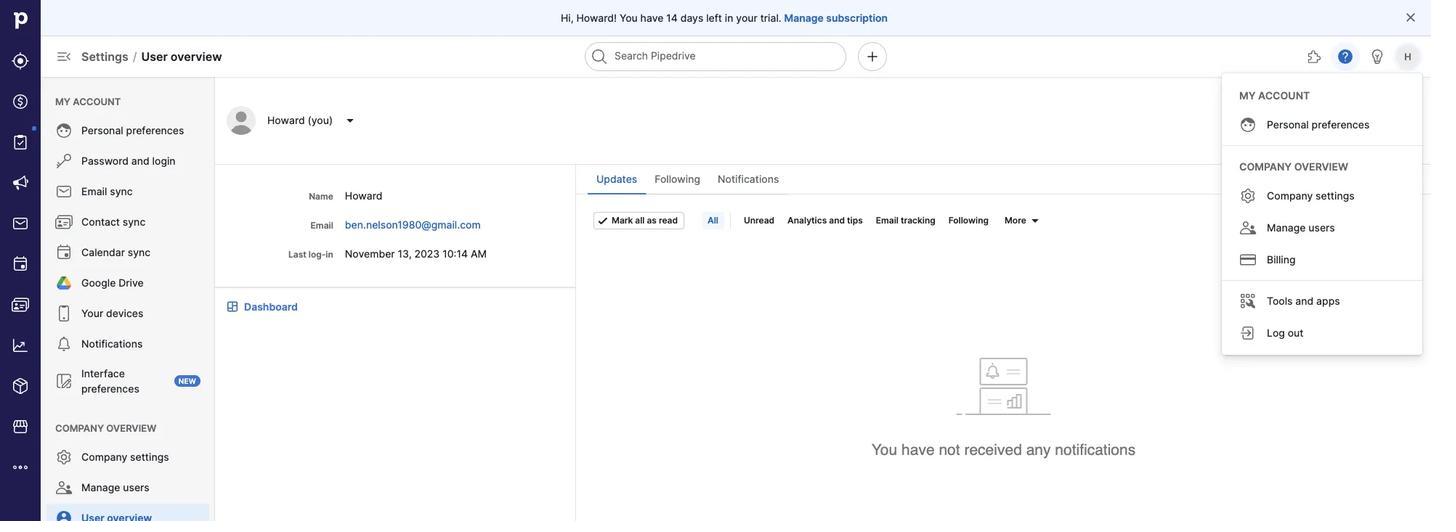 Task type: locate. For each thing, give the bounding box(es) containing it.
0 horizontal spatial and
[[131, 155, 150, 168]]

1 vertical spatial company settings
[[81, 452, 169, 464]]

my account up the 0 followers
[[1240, 89, 1311, 102]]

email for email sync
[[81, 186, 107, 198]]

my account for top manage users link
[[1240, 89, 1311, 102]]

1 horizontal spatial account
[[1259, 89, 1311, 102]]

company overview down interface preferences
[[55, 423, 157, 434]]

0 vertical spatial following
[[655, 173, 701, 186]]

color undefined image for left manage users link
[[55, 480, 73, 497]]

tracking
[[901, 216, 936, 226]]

color undefined image for contact sync link
[[55, 214, 73, 231]]

1 horizontal spatial have
[[902, 442, 935, 459]]

your devices
[[81, 308, 144, 320]]

company overview
[[1240, 161, 1349, 173], [55, 423, 157, 434]]

dashboard link
[[244, 299, 298, 315]]

0 horizontal spatial company settings
[[81, 452, 169, 464]]

my for top manage users link
[[1240, 89, 1256, 102]]

my
[[1240, 89, 1256, 102], [55, 96, 70, 107]]

0 horizontal spatial company overview
[[55, 423, 157, 434]]

in right last
[[326, 250, 334, 260]]

all
[[708, 216, 719, 226]]

1 vertical spatial overview
[[1295, 161, 1349, 173]]

0 vertical spatial and
[[131, 155, 150, 168]]

you left the not
[[872, 442, 898, 459]]

0 vertical spatial company settings
[[1268, 190, 1355, 202]]

account
[[1259, 89, 1311, 102], [73, 96, 121, 107]]

account up 0 followers button
[[1259, 89, 1311, 102]]

1 vertical spatial company overview
[[55, 423, 157, 434]]

0 horizontal spatial in
[[326, 250, 334, 260]]

company overview down 0 followers button
[[1240, 161, 1349, 173]]

tools
[[1268, 295, 1294, 308]]

0 horizontal spatial personal preferences link
[[47, 116, 209, 145]]

trial.
[[761, 12, 782, 24]]

howard
[[268, 114, 305, 127], [345, 190, 383, 202]]

my up 0
[[1240, 89, 1256, 102]]

0 horizontal spatial email
[[81, 186, 107, 198]]

0 vertical spatial sync
[[110, 186, 133, 198]]

1 horizontal spatial company settings link
[[1228, 181, 1417, 212]]

campaigns image
[[12, 174, 29, 192]]

new
[[179, 377, 196, 386]]

0 vertical spatial users
[[1309, 222, 1336, 234]]

color undefined image inside password and login link
[[55, 153, 73, 170]]

1 horizontal spatial you
[[872, 442, 898, 459]]

analytics and tips button
[[782, 212, 869, 230]]

quick add image
[[864, 48, 882, 65]]

color undefined image for calendar sync link
[[55, 244, 73, 262]]

2 vertical spatial overview
[[106, 423, 157, 434]]

14
[[667, 12, 678, 24]]

1 horizontal spatial my
[[1240, 89, 1256, 102]]

my account for contact sync link
[[55, 96, 121, 107]]

and left tips
[[830, 216, 845, 226]]

2 horizontal spatial manage
[[1268, 222, 1307, 234]]

my right deals image at the top left
[[55, 96, 70, 107]]

manage users link
[[1228, 213, 1417, 244], [47, 474, 209, 503]]

home image
[[9, 9, 31, 31]]

company settings link
[[1228, 181, 1417, 212], [47, 443, 209, 472]]

email sync
[[81, 186, 133, 198]]

2023
[[415, 248, 440, 260]]

2 vertical spatial and
[[1296, 295, 1314, 308]]

personal preferences link
[[1228, 110, 1417, 140], [47, 116, 209, 145]]

color undefined image inside tools and apps link
[[1240, 293, 1258, 310]]

sync up contact sync link
[[110, 186, 133, 198]]

0 horizontal spatial notifications
[[81, 338, 143, 351]]

0 vertical spatial company overview
[[1240, 161, 1349, 173]]

password
[[81, 155, 129, 168]]

ben.nelson1980@gmail.com
[[345, 219, 481, 231]]

sales assistant image
[[1369, 48, 1387, 65]]

1 horizontal spatial and
[[830, 216, 845, 226]]

2 vertical spatial manage
[[81, 482, 120, 495]]

0 horizontal spatial you
[[620, 12, 638, 24]]

overview right user
[[171, 49, 222, 64]]

in right the left
[[725, 12, 734, 24]]

insights image
[[12, 337, 29, 355]]

1 vertical spatial have
[[902, 442, 935, 459]]

1 vertical spatial company settings link
[[47, 443, 209, 472]]

0 vertical spatial manage users
[[1268, 222, 1336, 234]]

your
[[81, 308, 103, 320]]

devices
[[106, 308, 144, 320]]

1 horizontal spatial howard
[[345, 190, 383, 202]]

color undefined image for email sync link
[[55, 183, 73, 201]]

0 vertical spatial overview
[[171, 49, 222, 64]]

analytics
[[788, 216, 827, 226]]

email
[[81, 186, 107, 198], [876, 216, 899, 226], [311, 221, 334, 231]]

log
[[1268, 327, 1286, 340]]

and
[[131, 155, 150, 168], [830, 216, 845, 226], [1296, 295, 1314, 308]]

and for analytics
[[830, 216, 845, 226]]

0 horizontal spatial manage
[[81, 482, 120, 495]]

0 horizontal spatial my
[[55, 96, 70, 107]]

products image
[[12, 378, 29, 395]]

1 vertical spatial in
[[326, 250, 334, 260]]

howard right name
[[345, 190, 383, 202]]

0 horizontal spatial settings
[[130, 452, 169, 464]]

leads image
[[12, 52, 29, 70]]

deals image
[[12, 93, 29, 110]]

following up 'read'
[[655, 173, 701, 186]]

color undefined image inside calendar sync link
[[55, 244, 73, 262]]

menu
[[0, 0, 41, 522], [1223, 73, 1423, 355], [41, 77, 215, 522]]

november 13, 2023 10:14 am
[[345, 248, 487, 260]]

Search Pipedrive field
[[585, 42, 847, 71]]

personal preferences link for email sync link
[[47, 116, 209, 145]]

2 horizontal spatial overview
[[1295, 161, 1349, 173]]

sync up drive on the left of the page
[[128, 247, 151, 259]]

your devices link
[[47, 299, 209, 329]]

1 vertical spatial manage users link
[[47, 474, 209, 503]]

0 vertical spatial in
[[725, 12, 734, 24]]

and for tools
[[1296, 295, 1314, 308]]

color undefined image inside personal preferences link
[[55, 122, 73, 140]]

and left apps
[[1296, 295, 1314, 308]]

1 horizontal spatial users
[[1309, 222, 1336, 234]]

contact
[[81, 216, 120, 229]]

drive
[[119, 277, 144, 290]]

color undefined image inside google drive link
[[55, 275, 73, 292]]

personal preferences link for topmost the company settings 'link'
[[1228, 110, 1417, 140]]

more button
[[999, 212, 1044, 230]]

color undefined image for tools and apps link
[[1240, 293, 1258, 310]]

2 horizontal spatial and
[[1296, 295, 1314, 308]]

1 vertical spatial notifications
[[81, 338, 143, 351]]

1 horizontal spatial personal preferences
[[1268, 119, 1370, 131]]

0 followers button
[[1234, 106, 1325, 129]]

1 horizontal spatial my account
[[1240, 89, 1311, 102]]

1 horizontal spatial manage
[[785, 12, 824, 24]]

email down name
[[311, 221, 334, 231]]

2 horizontal spatial email
[[876, 216, 899, 226]]

color undefined image inside contact sync link
[[55, 214, 73, 231]]

color undefined image inside email sync link
[[55, 183, 73, 201]]

contacts image
[[12, 297, 29, 314]]

0 horizontal spatial personal
[[81, 125, 123, 137]]

1 vertical spatial and
[[830, 216, 845, 226]]

notifications down the your devices
[[81, 338, 143, 351]]

1 horizontal spatial company overview
[[1240, 161, 1349, 173]]

1 horizontal spatial notifications
[[718, 173, 780, 186]]

0 horizontal spatial have
[[641, 12, 664, 24]]

overview down color primary icon
[[1295, 161, 1349, 173]]

1 vertical spatial howard
[[345, 190, 383, 202]]

have left 14
[[641, 12, 664, 24]]

sync down email sync link
[[123, 216, 146, 229]]

my account down settings
[[55, 96, 121, 107]]

hi, howard! you have 14 days left in your  trial. manage subscription
[[561, 12, 888, 24]]

color undefined image inside your devices link
[[55, 305, 73, 323]]

1 vertical spatial sync
[[123, 216, 146, 229]]

sync
[[110, 186, 133, 198], [123, 216, 146, 229], [128, 247, 151, 259]]

and inside button
[[830, 216, 845, 226]]

email up contact
[[81, 186, 107, 198]]

personal
[[1268, 119, 1310, 131], [81, 125, 123, 137]]

personal right 0
[[1268, 119, 1310, 131]]

0 horizontal spatial my account
[[55, 96, 121, 107]]

you
[[620, 12, 638, 24], [872, 442, 898, 459]]

settings / user overview
[[81, 49, 222, 64]]

following left more
[[949, 216, 989, 226]]

1 vertical spatial you
[[872, 442, 898, 459]]

0 vertical spatial you
[[620, 12, 638, 24]]

0 vertical spatial have
[[641, 12, 664, 24]]

email tracking button
[[871, 212, 942, 230]]

color undefined image
[[1240, 116, 1258, 134], [55, 183, 73, 201], [55, 275, 73, 292], [1240, 293, 1258, 310], [55, 510, 73, 522]]

1 horizontal spatial settings
[[1316, 190, 1355, 202]]

0 vertical spatial manage
[[785, 12, 824, 24]]

subscription
[[827, 12, 888, 24]]

you right howard!
[[620, 12, 638, 24]]

all button
[[702, 212, 725, 230]]

menu containing personal preferences
[[41, 77, 215, 522]]

10:14
[[443, 248, 468, 260]]

color primary image
[[1406, 12, 1417, 23]]

color undefined image inside billing link
[[1240, 252, 1258, 269]]

0 horizontal spatial account
[[73, 96, 121, 107]]

color undefined image
[[55, 122, 73, 140], [12, 134, 29, 151], [55, 153, 73, 170], [1240, 188, 1258, 205], [55, 214, 73, 231], [1240, 220, 1258, 237], [55, 244, 73, 262], [1240, 252, 1258, 269], [55, 305, 73, 323], [1240, 325, 1258, 342], [55, 336, 73, 353], [55, 373, 73, 390], [55, 449, 73, 467], [55, 480, 73, 497]]

days
[[681, 12, 704, 24]]

0 horizontal spatial howard
[[268, 114, 305, 127]]

my account
[[1240, 89, 1311, 102], [55, 96, 121, 107]]

1 horizontal spatial personal preferences link
[[1228, 110, 1417, 140]]

1 horizontal spatial following
[[949, 216, 989, 226]]

1 horizontal spatial manage users link
[[1228, 213, 1417, 244]]

menu toggle image
[[55, 48, 73, 65]]

1 horizontal spatial manage users
[[1268, 222, 1336, 234]]

calendar
[[81, 247, 125, 259]]

company
[[1240, 161, 1293, 173], [1268, 190, 1314, 202], [55, 423, 104, 434], [81, 452, 127, 464]]

howard left (you)
[[268, 114, 305, 127]]

company settings
[[1268, 190, 1355, 202], [81, 452, 169, 464]]

account down settings
[[73, 96, 121, 107]]

following
[[655, 173, 701, 186], [949, 216, 989, 226]]

edit
[[1343, 112, 1362, 124]]

notifications up the unread at the top right of the page
[[718, 173, 780, 186]]

marketplace image
[[12, 419, 29, 436]]

color undefined image for your devices link
[[55, 305, 73, 323]]

1 vertical spatial settings
[[130, 452, 169, 464]]

email inside button
[[876, 216, 899, 226]]

last
[[289, 250, 307, 260]]

1 vertical spatial manage
[[1268, 222, 1307, 234]]

and left login on the left top of the page
[[131, 155, 150, 168]]

0 horizontal spatial manage users
[[81, 482, 150, 495]]

overview down interface preferences
[[106, 423, 157, 434]]

menu item
[[41, 504, 215, 522]]

color undefined image inside notifications link
[[55, 336, 73, 353]]

0 horizontal spatial users
[[123, 482, 150, 495]]

all
[[636, 216, 645, 226]]

1 vertical spatial following
[[949, 216, 989, 226]]

have left the not
[[902, 442, 935, 459]]

you have not received any notifications
[[872, 442, 1136, 459]]

color undefined image for the left the company settings 'link'
[[55, 449, 73, 467]]

howard for howard
[[345, 190, 383, 202]]

0 vertical spatial howard
[[268, 114, 305, 127]]

0 vertical spatial settings
[[1316, 190, 1355, 202]]

0 horizontal spatial personal preferences
[[81, 125, 184, 137]]

color undefined image inside "log out" link
[[1240, 325, 1258, 342]]

password and login
[[81, 155, 176, 168]]

email left tracking at the right top
[[876, 216, 899, 226]]

0 vertical spatial company settings link
[[1228, 181, 1417, 212]]

personal preferences
[[1268, 119, 1370, 131], [81, 125, 184, 137]]

sync for email sync
[[110, 186, 133, 198]]

personal up password
[[81, 125, 123, 137]]

2 vertical spatial sync
[[128, 247, 151, 259]]

manage users
[[1268, 222, 1336, 234], [81, 482, 150, 495]]

billing
[[1268, 254, 1297, 266]]

edit profile
[[1343, 112, 1396, 124]]

color primary image
[[1304, 112, 1321, 124]]

log out
[[1268, 327, 1304, 340]]

interface
[[81, 368, 125, 380]]

apps
[[1317, 295, 1341, 308]]



Task type: describe. For each thing, give the bounding box(es) containing it.
your
[[737, 12, 758, 24]]

mark all as read button
[[594, 212, 685, 230]]

account for email sync link
[[73, 96, 121, 107]]

user
[[141, 49, 168, 64]]

out
[[1289, 327, 1304, 340]]

0 horizontal spatial overview
[[106, 423, 157, 434]]

my for contact sync link
[[55, 96, 70, 107]]

any
[[1027, 442, 1051, 459]]

hi,
[[561, 12, 574, 24]]

1 horizontal spatial email
[[311, 221, 334, 231]]

calendar sync
[[81, 247, 151, 259]]

and for password
[[131, 155, 150, 168]]

1 horizontal spatial personal
[[1268, 119, 1310, 131]]

password and login link
[[47, 147, 209, 176]]

howard for howard (you)
[[268, 114, 305, 127]]

account for topmost the company settings 'link'
[[1259, 89, 1311, 102]]

notifications link
[[47, 330, 209, 359]]

settings
[[81, 49, 128, 64]]

0 horizontal spatial following
[[655, 173, 701, 186]]

0 horizontal spatial manage users link
[[47, 474, 209, 503]]

h button
[[1394, 42, 1423, 71]]

color undefined image for personal preferences link related to email sync link
[[55, 122, 73, 140]]

howard!
[[577, 12, 617, 24]]

size s image
[[1030, 215, 1041, 227]]

left
[[707, 12, 723, 24]]

h
[[1405, 51, 1412, 62]]

edit profile button
[[1331, 106, 1409, 129]]

calendar sync link
[[47, 238, 209, 268]]

notifications
[[1056, 442, 1136, 459]]

am
[[471, 248, 487, 260]]

mark all as read
[[612, 216, 678, 226]]

manage subscription link
[[785, 11, 888, 25]]

contact sync
[[81, 216, 146, 229]]

mark
[[612, 216, 633, 226]]

more image
[[12, 459, 29, 477]]

unread button
[[738, 212, 781, 230]]

tools and apps
[[1268, 295, 1341, 308]]

0 followers
[[1246, 112, 1301, 124]]

1 horizontal spatial overview
[[171, 49, 222, 64]]

1 horizontal spatial company settings
[[1268, 190, 1355, 202]]

/
[[133, 49, 137, 64]]

tools and apps link
[[1228, 286, 1417, 317]]

dashboard
[[244, 301, 298, 313]]

sync for contact sync
[[123, 216, 146, 229]]

color link image
[[227, 301, 238, 313]]

1 vertical spatial users
[[123, 482, 150, 495]]

log out link
[[1228, 318, 1417, 349]]

0 vertical spatial notifications
[[718, 173, 780, 186]]

followers
[[1256, 112, 1301, 124]]

(you)
[[308, 114, 333, 127]]

0 vertical spatial manage users link
[[1228, 213, 1417, 244]]

color undefined image for "log out" link
[[1240, 325, 1258, 342]]

november
[[345, 248, 395, 260]]

as
[[647, 216, 657, 226]]

color undefined image for topmost the company settings 'link'
[[1240, 188, 1258, 205]]

13,
[[398, 248, 412, 260]]

0 horizontal spatial company settings link
[[47, 443, 209, 472]]

ben.nelson1980@gmail.com link
[[345, 219, 484, 231]]

last log-in
[[289, 250, 334, 260]]

menu containing my account
[[1223, 73, 1423, 355]]

received
[[965, 442, 1023, 459]]

following button
[[943, 212, 995, 230]]

not
[[939, 442, 961, 459]]

email sync link
[[47, 177, 209, 206]]

tips
[[848, 216, 863, 226]]

howard (you)
[[268, 114, 333, 127]]

read
[[659, 216, 678, 226]]

google drive
[[81, 277, 144, 290]]

following inside button
[[949, 216, 989, 226]]

email for email tracking
[[876, 216, 899, 226]]

1 horizontal spatial in
[[725, 12, 734, 24]]

updates
[[597, 173, 638, 186]]

billing link
[[1228, 245, 1417, 275]]

size s image
[[598, 215, 609, 227]]

select user image
[[342, 115, 359, 126]]

color undefined image for google drive link
[[55, 275, 73, 292]]

login
[[152, 155, 176, 168]]

sync for calendar sync
[[128, 247, 151, 259]]

email tracking
[[876, 216, 936, 226]]

interface preferences
[[81, 368, 139, 395]]

name
[[309, 192, 334, 202]]

google
[[81, 277, 116, 290]]

color undefined image for password and login link
[[55, 153, 73, 170]]

color undefined image for notifications link
[[55, 336, 73, 353]]

profile
[[1365, 112, 1396, 124]]

color undefined image for billing link
[[1240, 252, 1258, 269]]

contact sync link
[[47, 208, 209, 237]]

google drive link
[[47, 269, 209, 298]]

color undefined image for top manage users link
[[1240, 220, 1258, 237]]

activities image
[[12, 256, 29, 273]]

quick help image
[[1338, 48, 1355, 65]]

analytics and tips
[[788, 216, 863, 226]]

1 vertical spatial manage users
[[81, 482, 150, 495]]

sales inbox image
[[12, 215, 29, 233]]

unread
[[744, 216, 775, 226]]

0
[[1246, 112, 1253, 124]]

more
[[1005, 216, 1027, 226]]

log-
[[309, 250, 326, 260]]



Task type: vqa. For each thing, say whether or not it's contained in the screenshot.
IMPORT
no



